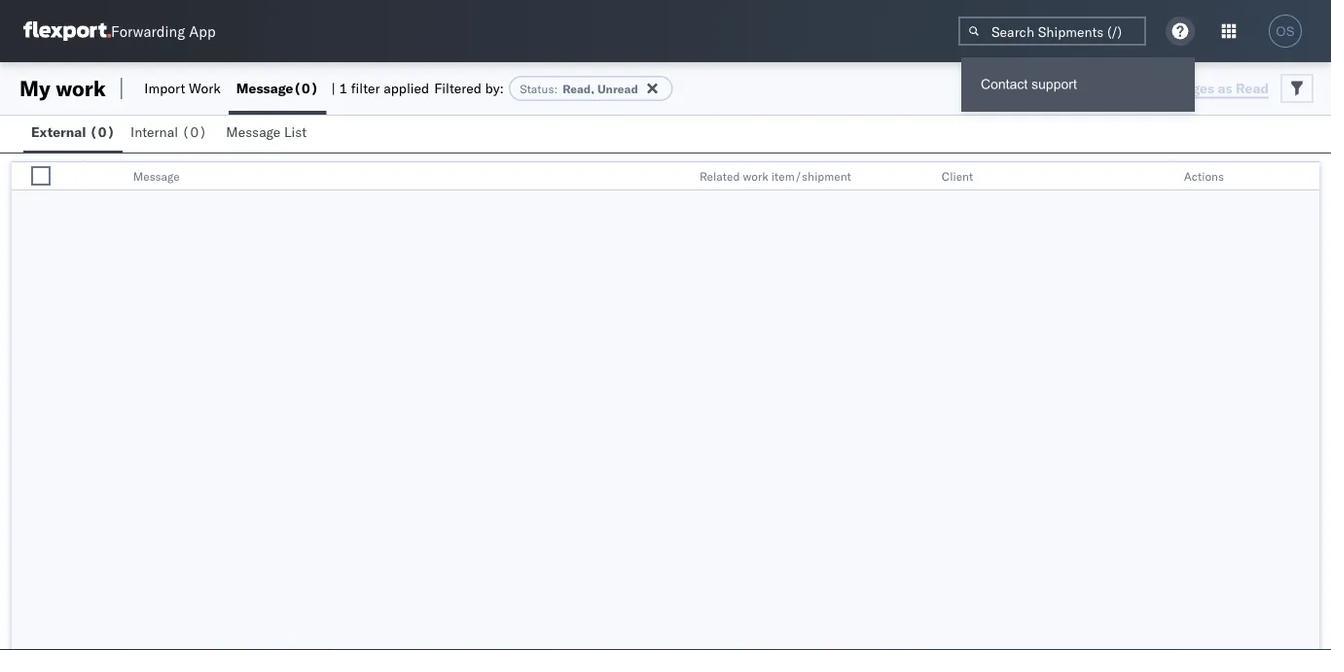 Task type: locate. For each thing, give the bounding box(es) containing it.
external (0)
[[31, 124, 115, 141]]

import work
[[144, 80, 221, 97]]

message left list
[[226, 124, 281, 141]]

2 horizontal spatial (0)
[[293, 80, 319, 97]]

related work item/shipment
[[699, 169, 851, 183]]

1 horizontal spatial (0)
[[182, 124, 207, 141]]

forwarding
[[111, 22, 185, 40]]

(0) left |
[[293, 80, 319, 97]]

1 horizontal spatial work
[[743, 169, 768, 183]]

applied
[[384, 80, 429, 97]]

(0) for message (0)
[[293, 80, 319, 97]]

resize handle column header for actions
[[1296, 162, 1319, 192]]

| 1 filter applied filtered by:
[[331, 80, 504, 97]]

os
[[1276, 24, 1295, 38]]

resize handle column header
[[61, 162, 84, 192], [666, 162, 690, 192], [909, 162, 932, 192], [1151, 162, 1174, 192], [1296, 162, 1319, 192]]

1 vertical spatial work
[[743, 169, 768, 183]]

status : read, unread
[[520, 81, 638, 96]]

forwarding app
[[111, 22, 216, 40]]

import work button
[[137, 62, 229, 115]]

|
[[331, 80, 335, 97]]

None checkbox
[[31, 166, 51, 186]]

(0) right external
[[90, 124, 115, 141]]

0 vertical spatial work
[[56, 75, 106, 102]]

0 horizontal spatial (0)
[[90, 124, 115, 141]]

work right related
[[743, 169, 768, 183]]

5 resize handle column header from the left
[[1296, 162, 1319, 192]]

os button
[[1263, 9, 1308, 54]]

4 resize handle column header from the left
[[1151, 162, 1174, 192]]

2 resize handle column header from the left
[[666, 162, 690, 192]]

work
[[56, 75, 106, 102], [743, 169, 768, 183]]

message
[[236, 80, 293, 97], [226, 124, 281, 141], [133, 169, 180, 183]]

work for related
[[743, 169, 768, 183]]

forwarding app link
[[23, 21, 216, 41]]

resize handle column header for message
[[666, 162, 690, 192]]

0 horizontal spatial work
[[56, 75, 106, 102]]

(0) right internal
[[182, 124, 207, 141]]

3 resize handle column header from the left
[[909, 162, 932, 192]]

contact support button
[[961, 57, 1195, 112], [961, 65, 1195, 104]]

my
[[19, 75, 50, 102]]

external
[[31, 124, 86, 141]]

filtered
[[434, 80, 482, 97]]

work up external (0)
[[56, 75, 106, 102]]

read,
[[563, 81, 594, 96]]

message up message list
[[236, 80, 293, 97]]

message inside the message list button
[[226, 124, 281, 141]]

contact
[[981, 77, 1028, 92]]

message down internal
[[133, 169, 180, 183]]

resize handle column header for related work item/shipment
[[909, 162, 932, 192]]

status
[[520, 81, 554, 96]]

app
[[189, 22, 216, 40]]

Search Shipments (/) text field
[[958, 17, 1146, 46]]

internal (0) button
[[123, 115, 218, 153]]

resize handle column header for client
[[1151, 162, 1174, 192]]

1
[[339, 80, 347, 97]]

support
[[1032, 77, 1077, 92]]

0 vertical spatial message
[[236, 80, 293, 97]]

1 vertical spatial message
[[226, 124, 281, 141]]

(0)
[[293, 80, 319, 97], [90, 124, 115, 141], [182, 124, 207, 141]]



Task type: vqa. For each thing, say whether or not it's contained in the screenshot.
Import Work button
yes



Task type: describe. For each thing, give the bounding box(es) containing it.
1 contact support button from the top
[[961, 57, 1195, 112]]

internal
[[130, 124, 178, 141]]

internal (0)
[[130, 124, 207, 141]]

actions
[[1184, 169, 1224, 183]]

message (0)
[[236, 80, 319, 97]]

(0) for external (0)
[[90, 124, 115, 141]]

external (0) button
[[23, 115, 123, 153]]

message for list
[[226, 124, 281, 141]]

2 vertical spatial message
[[133, 169, 180, 183]]

contact support
[[981, 77, 1077, 92]]

message list
[[226, 124, 307, 141]]

client
[[942, 169, 973, 183]]

my work
[[19, 75, 106, 102]]

message for (0)
[[236, 80, 293, 97]]

message list button
[[218, 115, 318, 153]]

item/shipment
[[771, 169, 851, 183]]

by:
[[485, 80, 504, 97]]

list
[[284, 124, 307, 141]]

related
[[699, 169, 740, 183]]

2 contact support button from the top
[[961, 65, 1195, 104]]

(0) for internal (0)
[[182, 124, 207, 141]]

unread
[[597, 81, 638, 96]]

flexport. image
[[23, 21, 111, 41]]

filter
[[351, 80, 380, 97]]

1 resize handle column header from the left
[[61, 162, 84, 192]]

import
[[144, 80, 185, 97]]

:
[[554, 81, 558, 96]]

work
[[189, 80, 221, 97]]

work for my
[[56, 75, 106, 102]]



